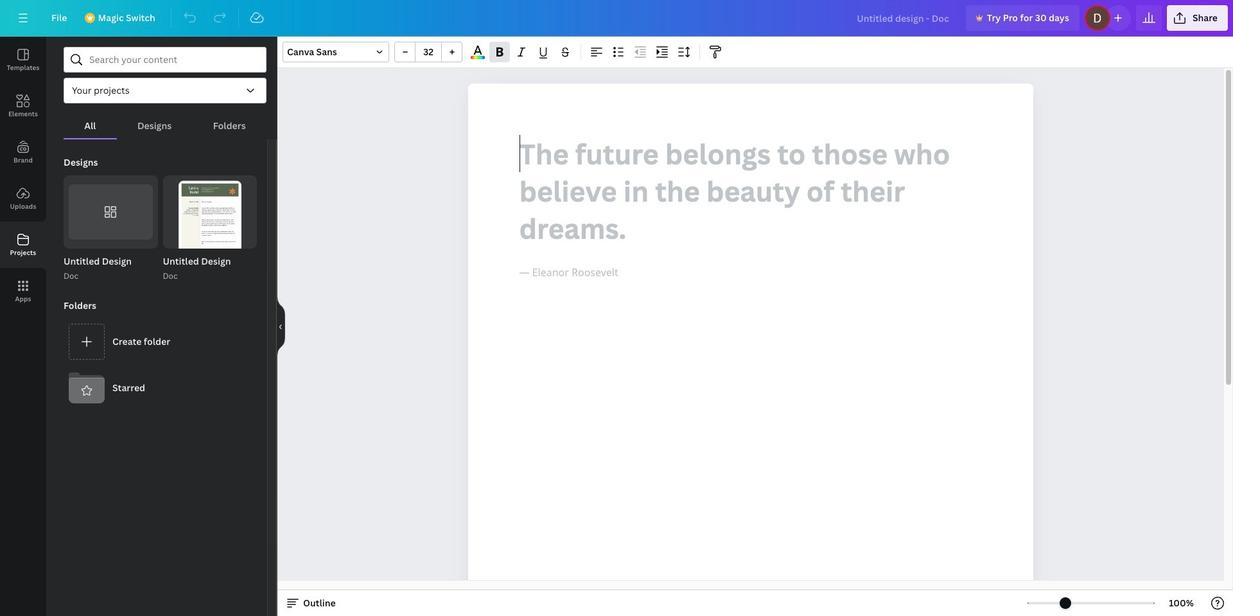 Task type: vqa. For each thing, say whether or not it's contained in the screenshot.
Zoom BUTTON
yes



Task type: describe. For each thing, give the bounding box(es) containing it.
side panel tab list
[[0, 37, 46, 314]]

– – number field
[[419, 46, 437, 58]]

main menu bar
[[0, 0, 1233, 37]]

color range image
[[471, 56, 485, 59]]

Design title text field
[[847, 5, 961, 31]]



Task type: locate. For each thing, give the bounding box(es) containing it.
None text field
[[468, 84, 1033, 616]]

Zoom button
[[1161, 593, 1202, 613]]

hide image
[[277, 295, 285, 357]]

Search your content search field
[[89, 48, 258, 72]]

group
[[394, 42, 462, 62], [64, 175, 158, 283], [64, 175, 158, 249], [163, 175, 257, 283], [163, 175, 257, 269]]

Select ownership filter button
[[64, 78, 267, 103]]



